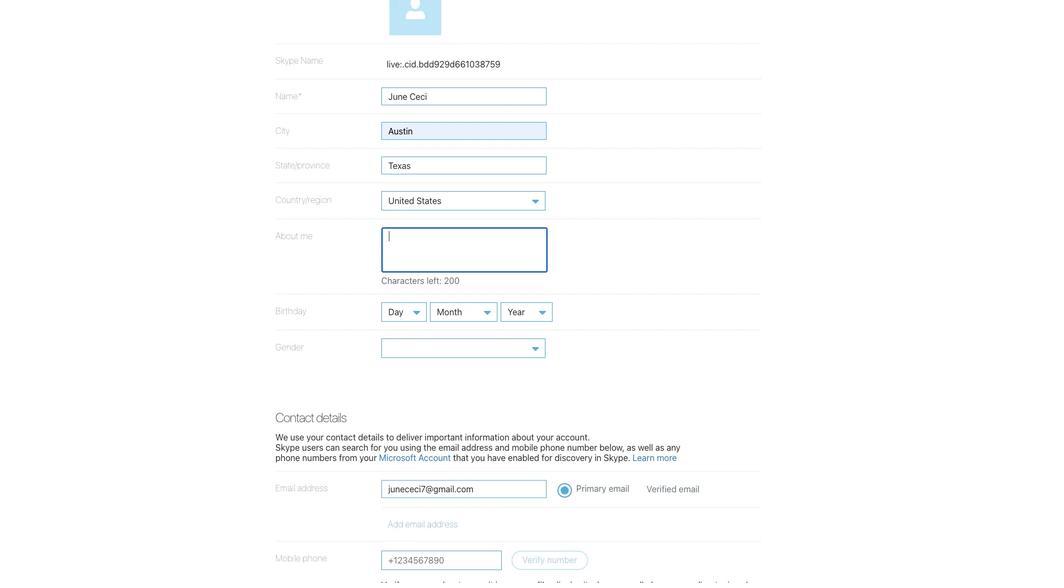 Task type: describe. For each thing, give the bounding box(es) containing it.
we
[[276, 432, 288, 443]]

below,
[[600, 443, 625, 453]]

day
[[388, 307, 404, 317]]

from
[[339, 453, 357, 463]]

account.
[[556, 432, 590, 443]]

year
[[508, 307, 525, 317]]

contact
[[326, 432, 356, 443]]

0 vertical spatial details
[[316, 410, 346, 425]]

using
[[400, 443, 421, 453]]

about me
[[276, 231, 313, 241]]

add email address
[[388, 520, 458, 530]]

email address
[[276, 483, 328, 494]]

well
[[638, 443, 653, 453]]

account
[[419, 453, 451, 463]]

state/province
[[276, 160, 330, 170]]

about
[[276, 231, 299, 241]]

in
[[595, 453, 602, 463]]

use
[[290, 432, 304, 443]]

for inside we use your contact details to deliver important information about your account. skype users can search for you using the email address and mobile phone number below, as well as any phone numbers from your
[[371, 443, 382, 453]]

mobile phone
[[276, 553, 327, 563]]

have
[[487, 453, 506, 463]]

email for primary email
[[609, 484, 630, 494]]

contact details
[[276, 410, 346, 425]]

mobile
[[512, 443, 538, 453]]

name
[[301, 55, 323, 66]]

microsoft
[[379, 453, 416, 463]]

characters
[[381, 275, 425, 286]]

Name* text field
[[381, 87, 547, 105]]

users
[[302, 443, 323, 453]]

State/province text field
[[381, 157, 547, 174]]

1 skype from the top
[[276, 55, 299, 66]]

status containing characters left:
[[381, 275, 510, 286]]

option group containing email address
[[276, 472, 762, 542]]

add email address link
[[388, 520, 458, 530]]

birthday
[[276, 306, 307, 316]]

primary email
[[577, 484, 630, 494]]

gender
[[276, 342, 304, 352]]

month
[[437, 307, 462, 317]]

that
[[453, 453, 469, 463]]

and
[[495, 443, 510, 453]]

1 as from the left
[[627, 443, 636, 453]]

search
[[342, 443, 368, 453]]

address inside we use your contact details to deliver important information about your account. skype users can search for you using the email address and mobile phone number below, as well as any phone numbers from your
[[462, 443, 493, 453]]

1 horizontal spatial for
[[542, 453, 553, 463]]

united states
[[388, 195, 442, 206]]

verify number button
[[512, 551, 588, 570]]

1 horizontal spatial your
[[360, 453, 377, 463]]

add
[[388, 520, 403, 530]]

2 horizontal spatial your
[[537, 432, 554, 443]]

contact
[[276, 410, 314, 425]]

the
[[424, 443, 436, 453]]

learn
[[633, 453, 655, 463]]

About me text field
[[381, 227, 548, 273]]

skype.
[[604, 453, 631, 463]]

skype name
[[276, 55, 323, 66]]

you inside we use your contact details to deliver important information about your account. skype users can search for you using the email address and mobile phone number below, as well as any phone numbers from your
[[384, 443, 398, 453]]

2 horizontal spatial phone
[[540, 443, 565, 453]]

number inside button
[[547, 555, 577, 565]]



Task type: locate. For each thing, give the bounding box(es) containing it.
1 horizontal spatial address
[[427, 520, 458, 530]]

email inside we use your contact details to deliver important information about your account. skype users can search for you using the email address and mobile phone number below, as well as any phone numbers from your
[[439, 443, 459, 453]]

Email address 1 text field
[[381, 481, 547, 498]]

1 horizontal spatial as
[[656, 443, 665, 453]]

2 skype from the top
[[276, 443, 300, 453]]

information
[[465, 432, 510, 443]]

Mobile phone text field
[[381, 551, 502, 570]]

enabled
[[508, 453, 540, 463]]

Set as primary email radio
[[558, 483, 572, 498]]

live:.cid.bdd929d661038759
[[387, 59, 501, 69]]

number
[[567, 443, 597, 453], [547, 555, 577, 565]]

email for add email address
[[405, 520, 425, 530]]

0 vertical spatial address
[[462, 443, 493, 453]]

email
[[439, 443, 459, 453], [609, 484, 630, 494], [679, 484, 700, 495], [405, 520, 425, 530]]

1 horizontal spatial phone
[[303, 553, 327, 563]]

we use your contact details to deliver important information about your account. skype users can search for you using the email address and mobile phone number below, as well as any phone numbers from your
[[276, 432, 681, 463]]

200
[[444, 275, 460, 286]]

1 vertical spatial skype
[[276, 443, 300, 453]]

1 vertical spatial number
[[547, 555, 577, 565]]

details
[[316, 410, 346, 425], [358, 432, 384, 443]]

mobile
[[276, 553, 301, 563]]

email right primary
[[609, 484, 630, 494]]

country/region
[[276, 194, 332, 205]]

left:
[[427, 275, 442, 286]]

as up 'learn more' link
[[656, 443, 665, 453]]

your
[[307, 432, 324, 443], [537, 432, 554, 443], [360, 453, 377, 463]]

details up search on the bottom left of the page
[[358, 432, 384, 443]]

phone down we
[[276, 453, 300, 463]]

details up the contact
[[316, 410, 346, 425]]

for
[[371, 443, 382, 453], [542, 453, 553, 463]]

can
[[326, 443, 340, 453]]

0 horizontal spatial for
[[371, 443, 382, 453]]

number inside we use your contact details to deliver important information about your account. skype users can search for you using the email address and mobile phone number below, as well as any phone numbers from your
[[567, 443, 597, 453]]

2 vertical spatial address
[[427, 520, 458, 530]]

0 horizontal spatial as
[[627, 443, 636, 453]]

skype left the "name"
[[276, 55, 299, 66]]

united
[[388, 195, 414, 206]]

important
[[425, 432, 463, 443]]

status
[[381, 275, 510, 286]]

deliver
[[396, 432, 423, 443]]

address right email
[[297, 483, 328, 494]]

you down to
[[384, 443, 398, 453]]

verify
[[522, 555, 545, 565]]

address
[[462, 443, 493, 453], [297, 483, 328, 494], [427, 520, 458, 530]]

1 vertical spatial address
[[297, 483, 328, 494]]

1 horizontal spatial you
[[471, 453, 485, 463]]

email down important
[[439, 443, 459, 453]]

about
[[512, 432, 534, 443]]

2 as from the left
[[656, 443, 665, 453]]

as left 'well'
[[627, 443, 636, 453]]

0 horizontal spatial phone
[[276, 453, 300, 463]]

number right verify
[[547, 555, 577, 565]]

your right about
[[537, 432, 554, 443]]

option group
[[276, 472, 762, 542]]

to
[[386, 432, 394, 443]]

verified
[[647, 484, 677, 495]]

learn more link
[[633, 453, 677, 463]]

discovery
[[555, 453, 593, 463]]

for right enabled
[[542, 453, 553, 463]]

any
[[667, 443, 681, 453]]

states
[[417, 195, 442, 206]]

skype inside we use your contact details to deliver important information about your account. skype users can search for you using the email address and mobile phone number below, as well as any phone numbers from your
[[276, 443, 300, 453]]

primary
[[577, 484, 607, 494]]

phone
[[540, 443, 565, 453], [276, 453, 300, 463], [303, 553, 327, 563]]

skype
[[276, 55, 299, 66], [276, 443, 300, 453]]

0 vertical spatial number
[[567, 443, 597, 453]]

you
[[384, 443, 398, 453], [471, 453, 485, 463]]

1 horizontal spatial details
[[358, 432, 384, 443]]

city
[[276, 125, 290, 136]]

email for verified email
[[679, 484, 700, 495]]

City text field
[[381, 122, 547, 140]]

address up mobile phone text box
[[427, 520, 458, 530]]

your down search on the bottom left of the page
[[360, 453, 377, 463]]

email right add
[[405, 520, 425, 530]]

0 horizontal spatial address
[[297, 483, 328, 494]]

2 horizontal spatial address
[[462, 443, 493, 453]]

verified email
[[647, 484, 700, 495]]

characters left: 200
[[381, 275, 460, 286]]

1 vertical spatial details
[[358, 432, 384, 443]]

0 horizontal spatial your
[[307, 432, 324, 443]]

more
[[657, 453, 677, 463]]

number up discovery
[[567, 443, 597, 453]]

your up 'users'
[[307, 432, 324, 443]]

0 horizontal spatial details
[[316, 410, 346, 425]]

me
[[301, 231, 313, 241]]

as
[[627, 443, 636, 453], [656, 443, 665, 453]]

0 vertical spatial skype
[[276, 55, 299, 66]]

verify number
[[522, 555, 577, 565]]

you right that
[[471, 453, 485, 463]]

microsoft account link
[[379, 453, 451, 463]]

email right verified on the right of the page
[[679, 484, 700, 495]]

for right search on the bottom left of the page
[[371, 443, 382, 453]]

email
[[276, 483, 295, 494]]

address down information
[[462, 443, 493, 453]]

details inside we use your contact details to deliver important information about your account. skype users can search for you using the email address and mobile phone number below, as well as any phone numbers from your
[[358, 432, 384, 443]]

microsoft account that you have enabled for discovery in skype. learn more
[[379, 453, 677, 463]]

phone down account.
[[540, 443, 565, 453]]

skype down we
[[276, 443, 300, 453]]

numbers
[[302, 453, 337, 463]]

name*
[[276, 91, 302, 101]]

0 horizontal spatial you
[[384, 443, 398, 453]]

phone right mobile
[[303, 553, 327, 563]]



Task type: vqa. For each thing, say whether or not it's contained in the screenshot.
picture
no



